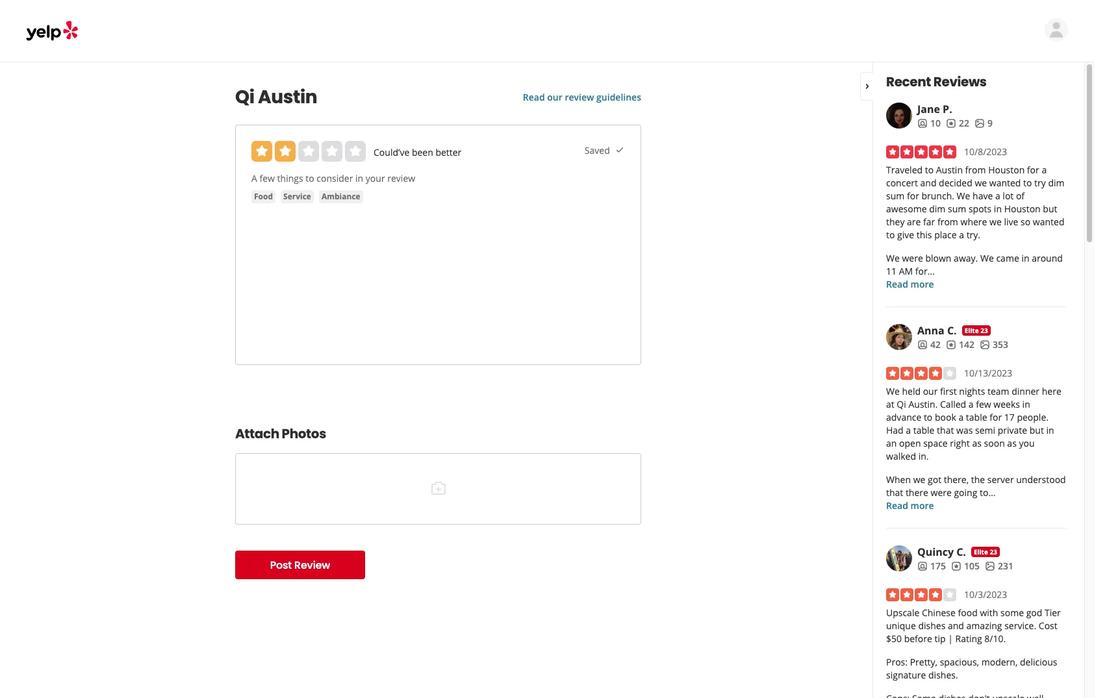 Task type: describe. For each thing, give the bounding box(es) containing it.
with
[[981, 607, 999, 620]]

0 vertical spatial few
[[260, 172, 275, 185]]

few inside we held our first nights team dinner here at qi austin. called a few weeks in advance to book a table for 17 people. had a table that was semi private but in an open space right as soon as you walked in.
[[977, 399, 992, 411]]

decided
[[940, 177, 973, 189]]

for inside we held our first nights team dinner here at qi austin. called a few weeks in advance to book a table for 17 people. had a table that was semi private but in an open space right as soon as you walked in.
[[990, 412, 1003, 424]]

elite 23 link for anna c.
[[963, 326, 991, 336]]

post review button
[[235, 551, 365, 580]]

16 friends v2 image
[[918, 118, 929, 129]]

an
[[887, 438, 898, 450]]

away.
[[955, 252, 979, 265]]

0 vertical spatial austin
[[258, 85, 318, 110]]

in left your
[[356, 172, 364, 185]]

walked
[[887, 451, 917, 463]]

semi
[[976, 425, 996, 437]]

11
[[887, 265, 897, 278]]

|
[[949, 633, 954, 646]]

far
[[924, 216, 936, 228]]

friends element for anna c.
[[918, 339, 942, 352]]

soon
[[985, 438, 1006, 450]]

so
[[1022, 216, 1031, 228]]

advance
[[887, 412, 922, 424]]

a left lot
[[996, 190, 1001, 202]]

a up was at the right of page
[[959, 412, 964, 424]]

9
[[988, 117, 994, 129]]

have
[[973, 190, 994, 202]]

qi austin link
[[235, 85, 492, 110]]

2 horizontal spatial for
[[1028, 164, 1040, 176]]

nights
[[960, 386, 986, 398]]

8/10.
[[985, 633, 1007, 646]]

but inside traveled to austin from houston for a concert and decided we wanted to try dim sum for brunch. we have a lot of awesome dim sum spots in houston but they are far from where we live so wanted to give this place a try.
[[1044, 203, 1058, 215]]

and inside upscale chinese food with some god tier unique dishes and amazing service. cost $50 before tip | rating 8/10.
[[949, 620, 965, 633]]

that inside we held our first nights team dinner here at qi austin. called a few weeks in advance to book a table for 17 people. had a table that was semi private but in an open space right as soon as you walked in.
[[938, 425, 955, 437]]

c. for anna c.
[[948, 324, 958, 338]]

16 review v2 image
[[947, 118, 957, 129]]

are
[[908, 216, 922, 228]]

understood
[[1017, 474, 1067, 486]]

photo of anna c. image
[[887, 324, 913, 350]]

our inside we held our first nights team dinner here at qi austin. called a few weeks in advance to book a table for 17 people. had a table that was semi private but in an open space right as soon as you walked in.
[[924, 386, 939, 398]]

better
[[436, 146, 462, 159]]

16 review v2 image for anna
[[947, 340, 957, 350]]

service.
[[1005, 620, 1037, 633]]

called
[[941, 399, 967, 411]]

read our review guidelines link
[[523, 91, 642, 103]]

read more button for 11
[[887, 278, 935, 291]]

1 horizontal spatial table
[[967, 412, 988, 424]]

0 vertical spatial sum
[[887, 190, 905, 202]]

we left came
[[981, 252, 995, 265]]

blown
[[926, 252, 952, 265]]

weeks
[[994, 399, 1021, 411]]

175
[[931, 560, 947, 573]]

dinner
[[1013, 386, 1040, 398]]

to down 5 star rating image
[[926, 164, 934, 176]]

10
[[931, 117, 942, 129]]

0 vertical spatial read
[[523, 91, 545, 103]]

0 horizontal spatial review
[[388, 172, 416, 185]]

you
[[1020, 438, 1036, 450]]

dishes.
[[929, 670, 959, 682]]

1 as from the left
[[973, 438, 982, 450]]

right
[[951, 438, 971, 450]]

had
[[887, 425, 904, 437]]

am
[[900, 265, 914, 278]]

rating element
[[252, 141, 366, 162]]

22
[[960, 117, 970, 129]]

were inside the we were blown away. we came in around 11 am for…
[[903, 252, 924, 265]]

0 vertical spatial wanted
[[990, 177, 1022, 189]]

upscale
[[887, 607, 920, 620]]

16 photos v2 image for quincy c.
[[986, 562, 996, 572]]

going
[[955, 487, 978, 499]]

try.
[[967, 229, 981, 241]]

there
[[906, 487, 929, 499]]

attach
[[235, 425, 279, 443]]

try
[[1035, 177, 1047, 189]]

came
[[997, 252, 1020, 265]]

0 horizontal spatial table
[[914, 425, 935, 437]]

5 star rating image
[[887, 146, 957, 159]]

place
[[935, 229, 958, 241]]

in inside traveled to austin from houston for a concert and decided we wanted to try dim sum for brunch. we have a lot of awesome dim sum spots in houston but they are far from where we live so wanted to give this place a try.
[[995, 203, 1003, 215]]

pros: pretty, spacious, modern, delicious signature dishes.
[[887, 657, 1058, 682]]

where
[[961, 216, 988, 228]]

0 vertical spatial we
[[976, 177, 988, 189]]

16 photos v2 image for anna c.
[[981, 340, 991, 350]]

in down dinner
[[1023, 399, 1031, 411]]

when
[[887, 474, 912, 486]]

0 horizontal spatial from
[[938, 216, 959, 228]]

attach photos image
[[431, 481, 446, 497]]

austin.
[[909, 399, 939, 411]]

they
[[887, 216, 905, 228]]

read for we
[[887, 500, 909, 512]]

a
[[252, 172, 257, 185]]

353
[[994, 339, 1009, 351]]

jane
[[918, 102, 941, 116]]

could've been better
[[374, 146, 462, 159]]

first
[[941, 386, 958, 398]]

book
[[936, 412, 957, 424]]

pros:
[[887, 657, 908, 669]]

p.
[[944, 102, 953, 116]]

1 vertical spatial we
[[990, 216, 1003, 228]]

server
[[988, 474, 1015, 486]]

amazing
[[967, 620, 1003, 633]]

to…
[[981, 487, 996, 499]]

1 horizontal spatial review
[[565, 91, 595, 103]]

4 star rating image for quincy
[[887, 589, 957, 602]]

231
[[999, 560, 1014, 573]]

food
[[959, 607, 978, 620]]

photos element for quincy c.
[[986, 560, 1014, 573]]

photos element containing 9
[[975, 117, 994, 130]]

spacious,
[[941, 657, 980, 669]]

105
[[965, 560, 981, 573]]

we were blown away. we came in around 11 am for…
[[887, 252, 1064, 278]]

16 review v2 image for quincy
[[952, 562, 962, 572]]

elite for anna c.
[[965, 326, 980, 336]]

here
[[1043, 386, 1062, 398]]

tier
[[1046, 607, 1062, 620]]

lot
[[1004, 190, 1015, 202]]

dishes
[[919, 620, 946, 633]]

reviews element for anna c.
[[947, 339, 975, 352]]

a up open
[[907, 425, 912, 437]]

unique
[[887, 620, 917, 633]]

for…
[[916, 265, 935, 278]]

were inside when we got there, the server understood that there were going to…
[[931, 487, 952, 499]]

elite for quincy c.
[[975, 548, 989, 557]]

things
[[277, 172, 303, 185]]

142
[[960, 339, 975, 351]]

in.
[[919, 451, 929, 463]]

in down the people.
[[1047, 425, 1055, 437]]



Task type: locate. For each thing, give the bounding box(es) containing it.
photos element for anna c.
[[981, 339, 1009, 352]]

people.
[[1018, 412, 1049, 424]]

elite 23 up 105
[[975, 548, 998, 557]]

1 vertical spatial houston
[[1005, 203, 1041, 215]]

1 horizontal spatial austin
[[937, 164, 964, 176]]

open
[[900, 438, 922, 450]]

friends element down anna
[[918, 339, 942, 352]]

before
[[905, 633, 933, 646]]

pretty,
[[911, 657, 938, 669]]

food
[[254, 191, 273, 202]]

a down nights
[[969, 399, 974, 411]]

for left 17
[[990, 412, 1003, 424]]

16 photos v2 image left 9
[[975, 118, 986, 129]]

photos element right 142
[[981, 339, 1009, 352]]

2 vertical spatial reviews element
[[952, 560, 981, 573]]

from down 10/8/2023
[[966, 164, 987, 176]]

0 vertical spatial dim
[[1049, 177, 1065, 189]]

more down there
[[911, 500, 935, 512]]

1 vertical spatial were
[[931, 487, 952, 499]]

1 horizontal spatial wanted
[[1034, 216, 1065, 228]]

photos
[[282, 425, 326, 443]]

1 horizontal spatial 23
[[991, 548, 998, 557]]

could've
[[374, 146, 410, 159]]

few
[[260, 172, 275, 185], [977, 399, 992, 411]]

1 vertical spatial read more
[[887, 500, 935, 512]]

1 horizontal spatial sum
[[949, 203, 967, 215]]

1 vertical spatial but
[[1030, 425, 1045, 437]]

jeremy m. image
[[1046, 18, 1069, 42]]

1 horizontal spatial as
[[1008, 438, 1017, 450]]

1 horizontal spatial for
[[990, 412, 1003, 424]]

concert
[[887, 177, 919, 189]]

read more button for there
[[887, 500, 935, 513]]

photos element right 22 at the right
[[975, 117, 994, 130]]

review
[[295, 558, 331, 573]]

more down for…
[[911, 278, 935, 291]]

0 vertical spatial 16 review v2 image
[[947, 340, 957, 350]]

table up space
[[914, 425, 935, 437]]

in right spots
[[995, 203, 1003, 215]]

for up awesome
[[908, 190, 920, 202]]

anna
[[918, 324, 945, 338]]

wanted right so
[[1034, 216, 1065, 228]]

space
[[924, 438, 948, 450]]

1 vertical spatial elite 23 link
[[972, 547, 1001, 558]]

recent reviews
[[887, 73, 987, 91]]

2 16 friends v2 image from the top
[[918, 562, 929, 572]]

0 vertical spatial c.
[[948, 324, 958, 338]]

photos element
[[975, 117, 994, 130], [981, 339, 1009, 352], [986, 560, 1014, 573]]

17
[[1005, 412, 1015, 424]]

sum down concert
[[887, 190, 905, 202]]

god
[[1027, 607, 1043, 620]]

1 friends element from the top
[[918, 117, 942, 130]]

elite up 105
[[975, 548, 989, 557]]

to down they
[[887, 229, 896, 241]]

1 vertical spatial austin
[[937, 164, 964, 176]]

to down austin.
[[925, 412, 933, 424]]

friends element containing 175
[[918, 560, 947, 573]]

1 vertical spatial sum
[[949, 203, 967, 215]]

0 horizontal spatial dim
[[930, 203, 946, 215]]

1 vertical spatial 16 friends v2 image
[[918, 562, 929, 572]]

1 vertical spatial read more button
[[887, 500, 935, 513]]

1 vertical spatial friends element
[[918, 339, 942, 352]]

0 horizontal spatial wanted
[[990, 177, 1022, 189]]

1 vertical spatial review
[[388, 172, 416, 185]]

2 read more from the top
[[887, 500, 935, 512]]

we
[[976, 177, 988, 189], [990, 216, 1003, 228], [914, 474, 926, 486]]

1 vertical spatial 16 review v2 image
[[952, 562, 962, 572]]

0 vertical spatial from
[[966, 164, 987, 176]]

2 read more button from the top
[[887, 500, 935, 513]]

our up austin.
[[924, 386, 939, 398]]

we inside traveled to austin from houston for a concert and decided we wanted to try dim sum for brunch. we have a lot of awesome dim sum spots in houston but they are far from where we live so wanted to give this place a try.
[[958, 190, 971, 202]]

16 review v2 image right 42
[[947, 340, 957, 350]]

1 vertical spatial 16 photos v2 image
[[981, 340, 991, 350]]

houston
[[989, 164, 1026, 176], [1005, 203, 1041, 215]]

we down decided
[[958, 190, 971, 202]]

elite 23 for quincy c.
[[975, 548, 998, 557]]

0 vertical spatial 23
[[981, 326, 989, 336]]

1 vertical spatial read
[[887, 278, 909, 291]]

16 friends v2 image
[[918, 340, 929, 350], [918, 562, 929, 572]]

and
[[921, 177, 937, 189], [949, 620, 965, 633]]

we up have
[[976, 177, 988, 189]]

table
[[967, 412, 988, 424], [914, 425, 935, 437]]

a up "try"
[[1043, 164, 1048, 176]]

more for were
[[911, 500, 935, 512]]

0 vertical spatial our
[[548, 91, 563, 103]]

23
[[981, 326, 989, 336], [991, 548, 998, 557]]

1 vertical spatial reviews element
[[947, 339, 975, 352]]

friends element for quincy c.
[[918, 560, 947, 573]]

reviews element right 175
[[952, 560, 981, 573]]

2 4 star rating image from the top
[[887, 589, 957, 602]]

table up semi
[[967, 412, 988, 424]]

that inside when we got there, the server understood that there were going to…
[[887, 487, 904, 499]]

houston up lot
[[989, 164, 1026, 176]]

2 vertical spatial friends element
[[918, 560, 947, 573]]

read more down there
[[887, 500, 935, 512]]

held
[[903, 386, 921, 398]]

some
[[1001, 607, 1025, 620]]

2 vertical spatial photos element
[[986, 560, 1014, 573]]

houston down of
[[1005, 203, 1041, 215]]

austin inside traveled to austin from houston for a concert and decided we wanted to try dim sum for brunch. we have a lot of awesome dim sum spots in houston but they are far from where we live so wanted to give this place a try.
[[937, 164, 964, 176]]

few right a
[[260, 172, 275, 185]]

None radio
[[252, 141, 272, 162], [275, 141, 296, 162], [322, 141, 343, 162], [345, 141, 366, 162], [252, 141, 272, 162], [275, 141, 296, 162], [322, 141, 343, 162], [345, 141, 366, 162]]

elite 23 link
[[963, 326, 991, 336], [972, 547, 1001, 558]]

quincy c.
[[918, 546, 967, 560]]

0 vertical spatial read more button
[[887, 278, 935, 291]]

0 vertical spatial and
[[921, 177, 937, 189]]

and inside traveled to austin from houston for a concert and decided we wanted to try dim sum for brunch. we have a lot of awesome dim sum spots in houston but they are far from where we live so wanted to give this place a try.
[[921, 177, 937, 189]]

we held our first nights team dinner here at qi austin. called a few weeks in advance to book a table for 17 people. had a table that was semi private but in an open space right as soon as you walked in.
[[887, 386, 1062, 463]]

as down the private
[[1008, 438, 1017, 450]]

we up 11
[[887, 252, 900, 265]]

wanted
[[990, 177, 1022, 189], [1034, 216, 1065, 228]]

service
[[284, 191, 311, 202]]

23 up "10/13/2023"
[[981, 326, 989, 336]]

reviews element containing 142
[[947, 339, 975, 352]]

3 friends element from the top
[[918, 560, 947, 573]]

0 horizontal spatial we
[[914, 474, 926, 486]]

elite 23 link for quincy c.
[[972, 547, 1001, 558]]

elite 23 up 142
[[965, 326, 989, 336]]

2 vertical spatial for
[[990, 412, 1003, 424]]

austin up rating element
[[258, 85, 318, 110]]

in right came
[[1022, 252, 1030, 265]]

rating
[[956, 633, 983, 646]]

16 photos v2 image left the 353
[[981, 340, 991, 350]]

0 vertical spatial table
[[967, 412, 988, 424]]

0 vertical spatial but
[[1044, 203, 1058, 215]]

the
[[972, 474, 986, 486]]

elite 23 link up 105
[[972, 547, 1001, 558]]

our
[[548, 91, 563, 103], [924, 386, 939, 398]]

0 vertical spatial more
[[911, 278, 935, 291]]

to left "try"
[[1024, 177, 1033, 189]]

post review
[[270, 558, 331, 573]]

1 vertical spatial our
[[924, 386, 939, 398]]

reviews element
[[947, 117, 970, 130], [947, 339, 975, 352], [952, 560, 981, 573]]

to right things
[[306, 172, 315, 185]]

2 more from the top
[[911, 500, 935, 512]]

sum up where
[[949, 203, 967, 215]]

we
[[958, 190, 971, 202], [887, 252, 900, 265], [981, 252, 995, 265], [887, 386, 900, 398]]

and up brunch.
[[921, 177, 937, 189]]

been
[[412, 146, 434, 159]]

tip
[[935, 633, 946, 646]]

your
[[366, 172, 385, 185]]

elite up 142
[[965, 326, 980, 336]]

1 vertical spatial from
[[938, 216, 959, 228]]

0 horizontal spatial as
[[973, 438, 982, 450]]

reviews element containing 105
[[952, 560, 981, 573]]

but down the people.
[[1030, 425, 1045, 437]]

1 vertical spatial photos element
[[981, 339, 1009, 352]]

were up am
[[903, 252, 924, 265]]

23 for anna c.
[[981, 326, 989, 336]]

jane p.
[[918, 102, 953, 116]]

to inside we held our first nights team dinner here at qi austin. called a few weeks in advance to book a table for 17 people. had a table that was semi private but in an open space right as soon as you walked in.
[[925, 412, 933, 424]]

were down got
[[931, 487, 952, 499]]

and up |
[[949, 620, 965, 633]]

anna c.
[[918, 324, 958, 338]]

0 vertical spatial elite 23 link
[[963, 326, 991, 336]]

reviews element down p.
[[947, 117, 970, 130]]

close sidebar icon image
[[863, 81, 873, 91], [863, 81, 873, 91]]

0 vertical spatial elite
[[965, 326, 980, 336]]

austin
[[258, 85, 318, 110], [937, 164, 964, 176]]

to
[[926, 164, 934, 176], [306, 172, 315, 185], [1024, 177, 1033, 189], [887, 229, 896, 241], [925, 412, 933, 424]]

16 friends v2 image left 175
[[918, 562, 929, 572]]

2 as from the left
[[1008, 438, 1017, 450]]

4 star rating image up held
[[887, 367, 957, 380]]

10/13/2023
[[965, 367, 1013, 380]]

qi austin
[[235, 85, 318, 110]]

photos element containing 231
[[986, 560, 1014, 573]]

1 vertical spatial elite 23
[[975, 548, 998, 557]]

c.
[[948, 324, 958, 338], [957, 546, 967, 560]]

$50
[[887, 633, 903, 646]]

1 vertical spatial that
[[887, 487, 904, 499]]

0 horizontal spatial our
[[548, 91, 563, 103]]

1 vertical spatial c.
[[957, 546, 967, 560]]

16 photos v2 image left 231
[[986, 562, 996, 572]]

c. right anna
[[948, 324, 958, 338]]

None radio
[[298, 141, 319, 162]]

a left "try." at the right
[[960, 229, 965, 241]]

more for am
[[911, 278, 935, 291]]

0 horizontal spatial austin
[[258, 85, 318, 110]]

1 horizontal spatial we
[[976, 177, 988, 189]]

0 vertical spatial that
[[938, 425, 955, 437]]

1 vertical spatial table
[[914, 425, 935, 437]]

1 vertical spatial and
[[949, 620, 965, 633]]

private
[[999, 425, 1028, 437]]

4 star rating image up chinese
[[887, 589, 957, 602]]

that down the book
[[938, 425, 955, 437]]

16 review v2 image
[[947, 340, 957, 350], [952, 562, 962, 572]]

consider
[[317, 172, 353, 185]]

0 vertical spatial were
[[903, 252, 924, 265]]

0 vertical spatial friends element
[[918, 117, 942, 130]]

read more down am
[[887, 278, 935, 291]]

1 more from the top
[[911, 278, 935, 291]]

sum
[[887, 190, 905, 202], [949, 203, 967, 215]]

we inside we held our first nights team dinner here at qi austin. called a few weeks in advance to book a table for 17 people. had a table that was semi private but in an open space right as soon as you walked in.
[[887, 386, 900, 398]]

that down when
[[887, 487, 904, 499]]

but inside we held our first nights team dinner here at qi austin. called a few weeks in advance to book a table for 17 people. had a table that was semi private but in an open space right as soon as you walked in.
[[1030, 425, 1045, 437]]

of
[[1017, 190, 1025, 202]]

read our review guidelines
[[523, 91, 642, 103]]

0 horizontal spatial 23
[[981, 326, 989, 336]]

0 horizontal spatial and
[[921, 177, 937, 189]]

give
[[898, 229, 915, 241]]

0 vertical spatial for
[[1028, 164, 1040, 176]]

reviews element for quincy c.
[[952, 560, 981, 573]]

team
[[988, 386, 1010, 398]]

austin up decided
[[937, 164, 964, 176]]

1 read more from the top
[[887, 278, 935, 291]]

16 friends v2 image for quincy c.
[[918, 562, 929, 572]]

we up there
[[914, 474, 926, 486]]

few down nights
[[977, 399, 992, 411]]

but
[[1044, 203, 1058, 215], [1030, 425, 1045, 437]]

dim down brunch.
[[930, 203, 946, 215]]

friends element
[[918, 117, 942, 130], [918, 339, 942, 352], [918, 560, 947, 573]]

at
[[887, 399, 895, 411]]

saved
[[585, 144, 615, 156]]

ambiance
[[322, 191, 361, 202]]

read more for there
[[887, 500, 935, 512]]

0 vertical spatial qi
[[235, 85, 255, 110]]

0 vertical spatial 4 star rating image
[[887, 367, 957, 380]]

16 checkmark v2 image
[[615, 145, 626, 156]]

0 vertical spatial reviews element
[[947, 117, 970, 130]]

16 friends v2 image left 42
[[918, 340, 929, 350]]

elite 23
[[965, 326, 989, 336], [975, 548, 998, 557]]

c. for quincy c.
[[957, 546, 967, 560]]

0 vertical spatial read more
[[887, 278, 935, 291]]

2 friends element from the top
[[918, 339, 942, 352]]

0 vertical spatial houston
[[989, 164, 1026, 176]]

1 horizontal spatial our
[[924, 386, 939, 398]]

as down semi
[[973, 438, 982, 450]]

friends element containing 10
[[918, 117, 942, 130]]

2 vertical spatial we
[[914, 474, 926, 486]]

in inside the we were blown away. we came in around 11 am for…
[[1022, 252, 1030, 265]]

0 horizontal spatial qi
[[235, 85, 255, 110]]

from up place
[[938, 216, 959, 228]]

1 16 friends v2 image from the top
[[918, 340, 929, 350]]

qi inside we held our first nights team dinner here at qi austin. called a few weeks in advance to book a table for 17 people. had a table that was semi private but in an open space right as soon as you walked in.
[[898, 399, 907, 411]]

brunch.
[[922, 190, 955, 202]]

1 4 star rating image from the top
[[887, 367, 957, 380]]

recent
[[887, 73, 932, 91]]

0 vertical spatial elite 23
[[965, 326, 989, 336]]

friends element down the quincy
[[918, 560, 947, 573]]

review left guidelines
[[565, 91, 595, 103]]

0 vertical spatial 16 photos v2 image
[[975, 118, 986, 129]]

0 horizontal spatial that
[[887, 487, 904, 499]]

in
[[356, 172, 364, 185], [995, 203, 1003, 215], [1022, 252, 1030, 265], [1023, 399, 1031, 411], [1047, 425, 1055, 437]]

reviews element containing 22
[[947, 117, 970, 130]]

1 vertical spatial dim
[[930, 203, 946, 215]]

elite 23 link up 142
[[963, 326, 991, 336]]

guidelines
[[597, 91, 642, 103]]

friends element containing 42
[[918, 339, 942, 352]]

but down "try"
[[1044, 203, 1058, 215]]

spots
[[969, 203, 992, 215]]

16 photos v2 image
[[975, 118, 986, 129], [981, 340, 991, 350], [986, 562, 996, 572]]

4 star rating image
[[887, 367, 957, 380], [887, 589, 957, 602]]

1 horizontal spatial that
[[938, 425, 955, 437]]

2 horizontal spatial we
[[990, 216, 1003, 228]]

around
[[1033, 252, 1064, 265]]

0 vertical spatial 16 friends v2 image
[[918, 340, 929, 350]]

for up "try"
[[1028, 164, 1040, 176]]

elite 23 for anna c.
[[965, 326, 989, 336]]

2 vertical spatial read
[[887, 500, 909, 512]]

1 horizontal spatial from
[[966, 164, 987, 176]]

1 read more button from the top
[[887, 278, 935, 291]]

photo of jane p. image
[[887, 103, 913, 129]]

1 vertical spatial more
[[911, 500, 935, 512]]

reviews
[[934, 73, 987, 91]]

read more button down there
[[887, 500, 935, 513]]

1 horizontal spatial were
[[931, 487, 952, 499]]

live
[[1005, 216, 1019, 228]]

1 vertical spatial 23
[[991, 548, 998, 557]]

review right your
[[388, 172, 416, 185]]

0 horizontal spatial few
[[260, 172, 275, 185]]

read for traveled
[[887, 278, 909, 291]]

1 horizontal spatial few
[[977, 399, 992, 411]]

reviews element right 42
[[947, 339, 975, 352]]

we left live at the top right of page
[[990, 216, 1003, 228]]

1 vertical spatial few
[[977, 399, 992, 411]]

dim right "try"
[[1049, 177, 1065, 189]]

read more for 11
[[887, 278, 935, 291]]

photos element containing 353
[[981, 339, 1009, 352]]

23 for quincy c.
[[991, 548, 998, 557]]

friends element down jane
[[918, 117, 942, 130]]

16 friends v2 image for anna c.
[[918, 340, 929, 350]]

4 star rating image for anna
[[887, 367, 957, 380]]

23 up 10/3/2023
[[991, 548, 998, 557]]

42
[[931, 339, 942, 351]]

this
[[917, 229, 933, 241]]

when we got there, the server understood that there were going to…
[[887, 474, 1067, 499]]

qi
[[235, 85, 255, 110], [898, 399, 907, 411]]

we inside when we got there, the server understood that there were going to…
[[914, 474, 926, 486]]

for
[[1028, 164, 1040, 176], [908, 190, 920, 202], [990, 412, 1003, 424]]

1 vertical spatial wanted
[[1034, 216, 1065, 228]]

c. up 105
[[957, 546, 967, 560]]

photos element right 105
[[986, 560, 1014, 573]]

0 vertical spatial review
[[565, 91, 595, 103]]

delicious
[[1021, 657, 1058, 669]]

wanted up lot
[[990, 177, 1022, 189]]

0 vertical spatial photos element
[[975, 117, 994, 130]]

read
[[523, 91, 545, 103], [887, 278, 909, 291], [887, 500, 909, 512]]

1 horizontal spatial qi
[[898, 399, 907, 411]]

signature
[[887, 670, 927, 682]]

awesome
[[887, 203, 928, 215]]

a few things to consider in your review
[[252, 172, 416, 185]]

we up the at
[[887, 386, 900, 398]]

1 vertical spatial elite
[[975, 548, 989, 557]]

our left guidelines
[[548, 91, 563, 103]]

16 review v2 image left 105
[[952, 562, 962, 572]]

modern,
[[982, 657, 1018, 669]]

photo of quincy c. image
[[887, 546, 913, 572]]

read more button down am
[[887, 278, 935, 291]]

1 horizontal spatial and
[[949, 620, 965, 633]]

0 horizontal spatial for
[[908, 190, 920, 202]]

traveled
[[887, 164, 923, 176]]



Task type: vqa. For each thing, say whether or not it's contained in the screenshot.
the left we
yes



